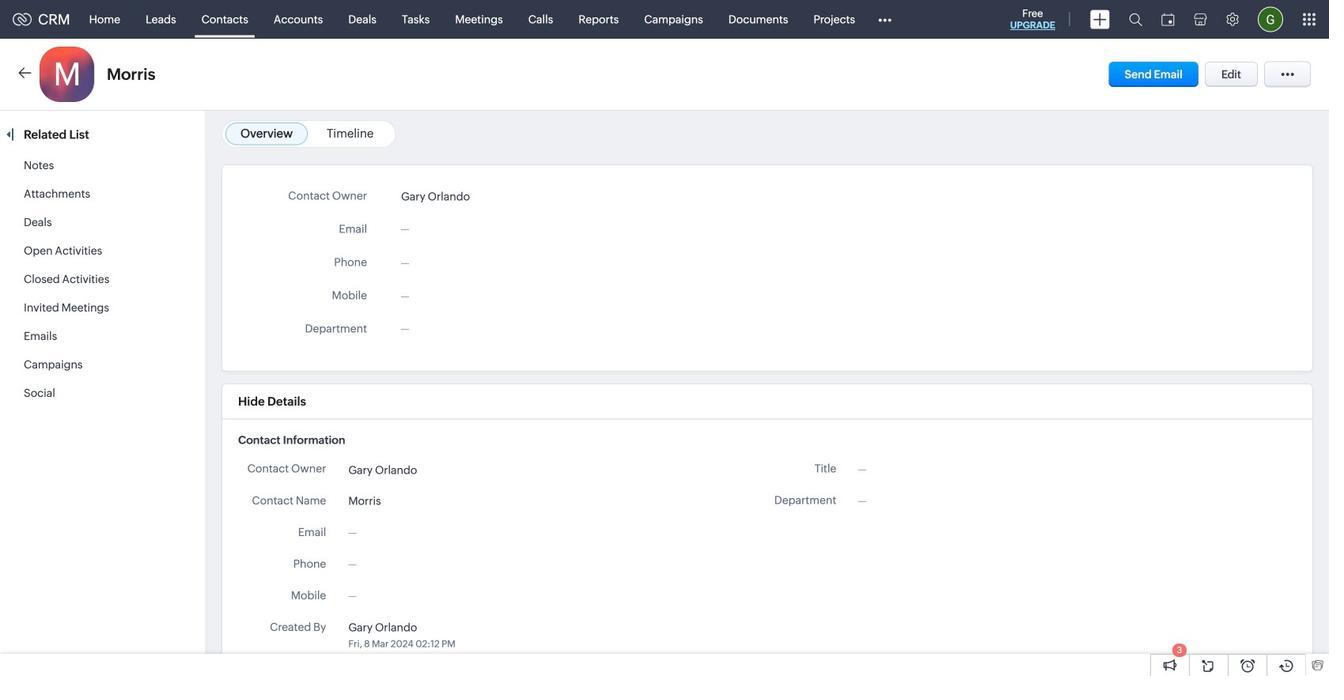 Task type: describe. For each thing, give the bounding box(es) containing it.
profile element
[[1248, 0, 1293, 38]]

create menu image
[[1090, 10, 1110, 29]]

Other Modules field
[[868, 7, 902, 32]]

logo image
[[13, 13, 32, 26]]

search image
[[1129, 13, 1142, 26]]



Task type: locate. For each thing, give the bounding box(es) containing it.
search element
[[1119, 0, 1152, 39]]

create menu element
[[1081, 0, 1119, 38]]

profile image
[[1258, 7, 1283, 32]]

calendar image
[[1161, 13, 1175, 26]]



Task type: vqa. For each thing, say whether or not it's contained in the screenshot.
"logo"
yes



